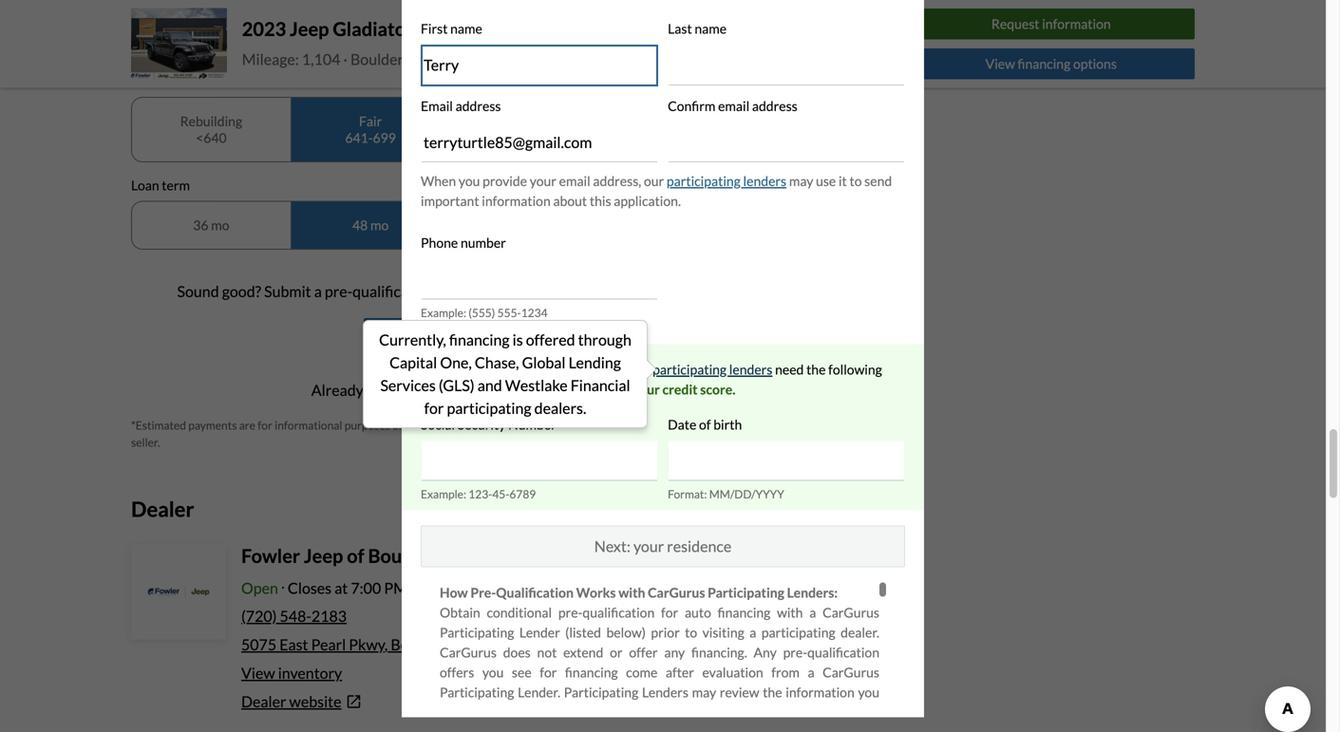Task type: locate. For each thing, give the bounding box(es) containing it.
pearl
[[311, 636, 346, 654]]

example:
[[421, 306, 467, 320], [421, 488, 467, 501]]

co
[[409, 50, 431, 68], [449, 636, 472, 654]]

auto
[[685, 605, 712, 621]]

options down 555-
[[476, 328, 525, 346]]

0 horizontal spatial dealer
[[131, 497, 194, 522]]

jeep
[[290, 17, 329, 40], [304, 545, 343, 568]]

participating down offers
[[440, 685, 514, 701]]

lenders
[[642, 685, 689, 701]]

1 horizontal spatial not
[[537, 645, 557, 661]]

2 name from the left
[[695, 20, 727, 37]]

participating lenders link up date of birth
[[653, 360, 773, 380]]

participating
[[708, 585, 785, 601], [440, 625, 514, 641], [440, 685, 514, 701], [564, 685, 639, 701], [727, 725, 802, 733]]

about
[[553, 193, 587, 209]]

credit right the guarantee on the bottom of the page
[[684, 419, 714, 432]]

this
[[515, 381, 540, 398]]

the right birth
[[742, 419, 759, 432]]

how pre-qualification works with cargurus participating lenders: obtain conditional pre-qualification for auto financing with a cargurus participating lender (listed below) prior to visiting a participating dealer. cargurus does not extend or offer any financing. any pre-qualification offers you see for financing come after evaluation from a cargurus participating lender. participating lenders may review the information you provide to determine whether you pre-qualify with no impact to your credit score. if you pre-qualify with one or more of our participating lender
[[440, 585, 880, 733]]

you up important
[[459, 173, 480, 189]]

2 vertical spatial participating
[[762, 625, 836, 641]]

already
[[311, 381, 364, 400]]

0 horizontal spatial qualification
[[353, 282, 435, 301]]

1 vertical spatial view
[[375, 328, 409, 346]]

will
[[543, 381, 564, 398]]

offer inside how pre-qualification works with cargurus participating lenders: obtain conditional pre-qualification for auto financing with a cargurus participating lender (listed below) prior to visiting a participating dealer. cargurus does not extend or offer any financing. any pre-qualification offers you see for financing come after evaluation from a cargurus participating lender. participating lenders may review the information you provide to determine whether you pre-qualify with no impact to your credit score. if you pre-qualify with one or more of our participating lender
[[629, 645, 658, 661]]

2 address from the left
[[752, 98, 798, 114]]

0 vertical spatial qualify
[[668, 705, 707, 721]]

0 vertical spatial example:
[[421, 306, 467, 320]]

no
[[740, 705, 754, 721]]

guarantee
[[619, 419, 670, 432]]

0 vertical spatial from
[[716, 419, 740, 432]]

options down request information button
[[1074, 56, 1117, 72]]

lender.
[[518, 685, 561, 701]]

for up lender. at the left of page
[[540, 665, 557, 681]]

0 horizontal spatial view financing options
[[375, 328, 525, 346]]

Last name text field
[[669, 45, 905, 85]]

may left use
[[789, 173, 814, 189]]

this
[[590, 193, 611, 209]]

co left (28 in the left top of the page
[[409, 50, 431, 68]]

2 vertical spatial qualification
[[808, 645, 880, 661]]

1 vertical spatial email
[[559, 173, 591, 189]]

0 horizontal spatial co
[[409, 50, 431, 68]]

0 vertical spatial view
[[986, 56, 1016, 72]]

a right represent
[[524, 419, 530, 432]]

whether
[[567, 705, 616, 721]]

from right date
[[716, 419, 740, 432]]

your inside how pre-qualification works with cargurus participating lenders: obtain conditional pre-qualification for auto financing with a cargurus participating lender (listed below) prior to visiting a participating dealer. cargurus does not extend or offer any financing. any pre-qualification offers you see for financing come after evaluation from a cargurus participating lender. participating lenders may review the information you provide to determine whether you pre-qualify with no impact to your credit score. if you pre-qualify with one or more of our participating lender
[[816, 705, 842, 721]]

name right last
[[695, 20, 727, 37]]

0 vertical spatial lenders
[[744, 173, 787, 189]]

your
[[530, 173, 557, 189], [565, 282, 596, 301], [521, 381, 551, 400], [633, 381, 660, 398], [634, 538, 664, 556], [816, 705, 842, 721]]

1 vertical spatial boulder,
[[391, 636, 446, 654]]

qualification down dealer.
[[808, 645, 880, 661]]

participating lenders link
[[667, 171, 787, 191], [653, 360, 773, 380]]

2 horizontal spatial not
[[567, 381, 587, 398]]

1 vertical spatial example:
[[421, 488, 467, 501]]

may down after
[[692, 685, 717, 701]]

our up this will not impact your credit score.
[[630, 361, 650, 378]]

dealer website
[[241, 693, 342, 711]]

does
[[503, 645, 531, 661]]

1 vertical spatial impact
[[757, 705, 797, 721]]

0 horizontal spatial view financing options button
[[364, 318, 537, 356]]

great deal
[[714, 30, 815, 51]]

credit down dealer.
[[846, 705, 880, 721]]

jeep inside 2023 jeep gladiator mileage: 1,104 · boulder, co (28 mi away)
[[290, 17, 329, 40]]

1 vertical spatial participating lenders link
[[653, 360, 773, 380]]

641-
[[345, 129, 373, 146]]

important
[[421, 193, 479, 209]]

1 horizontal spatial view financing options button
[[908, 48, 1195, 79]]

mm/dd/yyyy
[[710, 488, 785, 501]]

1 horizontal spatial offer
[[629, 645, 658, 661]]

address right email
[[456, 98, 501, 114]]

email up about
[[559, 173, 591, 189]]

number
[[508, 417, 557, 433]]

0 vertical spatial view financing options
[[986, 56, 1117, 72]]

dealer website link
[[241, 691, 770, 714]]

to right the it
[[850, 173, 862, 189]]

of inside how pre-qualification works with cargurus participating lenders: obtain conditional pre-qualification for auto financing with a cargurus participating lender (listed below) prior to visiting a participating dealer. cargurus does not extend or offer any financing. any pre-qualification offers you see for financing come after evaluation from a cargurus participating lender. participating lenders may review the information you provide to determine whether you pre-qualify with no impact to your credit score. if you pre-qualify with one or more of our participating lender
[[688, 725, 700, 733]]

0 vertical spatial the
[[807, 361, 826, 378]]

see
[[505, 361, 525, 378], [512, 665, 532, 681]]

from inside how pre-qualification works with cargurus participating lenders: obtain conditional pre-qualification for auto financing with a cargurus participating lender (listed below) prior to visiting a participating dealer. cargurus does not extend or offer any financing. any pre-qualification offers you see for financing come after evaluation from a cargurus participating lender. participating lenders may review the information you provide to determine whether you pre-qualify with no impact to your credit score. if you pre-qualify with one or more of our participating lender
[[772, 665, 800, 681]]

1 vertical spatial provide
[[440, 705, 484, 721]]

2 example: from the top
[[421, 488, 467, 501]]

Social Security Number password field
[[422, 442, 657, 481]]

1 vertical spatial view financing options
[[375, 328, 525, 346]]

0 vertical spatial options
[[1074, 56, 1117, 72]]

0 horizontal spatial for
[[258, 419, 273, 432]]

1 vertical spatial qualify
[[539, 725, 579, 733]]

0 vertical spatial our
[[644, 173, 664, 189]]

0 horizontal spatial offer
[[579, 419, 604, 432]]

boulder, right ,
[[391, 636, 446, 654]]

review
[[720, 685, 760, 701]]

our
[[644, 173, 664, 189], [630, 361, 650, 378], [704, 725, 724, 733]]

dealer down seller.
[[131, 497, 194, 522]]

participating up date
[[653, 361, 727, 378]]

score. up birth
[[700, 381, 736, 398]]

1 horizontal spatial mo
[[371, 217, 389, 233]]

view inventory
[[241, 664, 342, 683]]

1 horizontal spatial information
[[786, 685, 855, 701]]

score. left the if on the left bottom
[[440, 725, 474, 733]]

participating up visiting at the right of the page
[[708, 585, 785, 601]]

2 horizontal spatial the
[[807, 361, 826, 378]]

qualify,
[[586, 361, 628, 378]]

fair 641-699
[[345, 113, 396, 146]]

view inventory link
[[241, 664, 342, 683]]

1 vertical spatial the
[[742, 419, 759, 432]]

co up offers
[[449, 636, 472, 654]]

1 vertical spatial jeep
[[304, 545, 343, 568]]

1 vertical spatial see
[[512, 665, 532, 681]]

dealer down the view inventory link
[[241, 693, 286, 711]]

0 vertical spatial participating
[[667, 173, 741, 189]]

1 horizontal spatial impact
[[757, 705, 797, 721]]

1 address from the left
[[456, 98, 501, 114]]

0 vertical spatial dealer
[[131, 497, 194, 522]]

impact right no
[[757, 705, 797, 721]]

or
[[606, 419, 617, 432], [610, 645, 623, 661], [638, 725, 650, 733]]

impact down in order to see if you pre-qualify, our participating lenders
[[589, 381, 630, 398]]

0 vertical spatial participating lenders link
[[667, 171, 787, 191]]

555-
[[498, 306, 521, 320]]

0 horizontal spatial options
[[476, 328, 525, 346]]

view financing options up in
[[375, 328, 525, 346]]

1 horizontal spatial view financing options
[[986, 56, 1117, 72]]

0 horizontal spatial information
[[482, 193, 551, 209]]

offer
[[579, 419, 604, 432], [629, 645, 658, 661]]

0 vertical spatial boulder,
[[351, 50, 406, 68]]

1 vertical spatial may
[[692, 685, 717, 701]]

pre- right any
[[783, 645, 808, 661]]

1 vertical spatial view financing options button
[[364, 318, 537, 356]]

1 horizontal spatial co
[[449, 636, 472, 654]]

2 vertical spatial information
[[786, 685, 855, 701]]

impact inside how pre-qualification works with cargurus participating lenders: obtain conditional pre-qualification for auto financing with a cargurus participating lender (listed below) prior to visiting a participating dealer. cargurus does not extend or offer any financing. any pre-qualification offers you see for financing come after evaluation from a cargurus participating lender. participating lenders may review the information you provide to determine whether you pre-qualify with no impact to your credit score. if you pre-qualify with one or more of our participating lender
[[757, 705, 797, 721]]

information right request at the right top
[[1043, 16, 1111, 32]]

a up any
[[750, 625, 757, 641]]

fowler
[[241, 545, 300, 568]]

pre- down determine
[[515, 725, 539, 733]]

qualified?
[[394, 381, 458, 400]]

for up prior
[[661, 605, 679, 621]]

2023 jeep gladiator image
[[131, 8, 227, 80]]

see left if
[[505, 361, 525, 378]]

you up one
[[619, 705, 640, 721]]

jeep up the closes
[[304, 545, 343, 568]]

dealer inside dealer website link
[[241, 693, 286, 711]]

1 vertical spatial co
[[449, 636, 472, 654]]

of inside *estimated payments are for informational purposes only, and do not represent a financing offer or guarantee of credit from the seller.
[[672, 419, 682, 432]]

open
[[241, 579, 278, 598]]

to up retrieve
[[490, 361, 502, 378]]

may inside may use it to send important information about this application.
[[789, 173, 814, 189]]

2 mo from the left
[[371, 217, 389, 233]]

0 horizontal spatial mo
[[211, 217, 229, 233]]

1 vertical spatial information
[[482, 193, 551, 209]]

or down below)
[[610, 645, 623, 661]]

fowler jeep of boulder
[[241, 545, 436, 568]]

1 horizontal spatial score.
[[700, 381, 736, 398]]

or left the guarantee on the bottom of the page
[[606, 419, 617, 432]]

email address
[[421, 98, 501, 114]]

2183
[[312, 607, 347, 626]]

0 horizontal spatial qualify
[[539, 725, 579, 733]]

0 horizontal spatial the
[[742, 419, 759, 432]]

1 horizontal spatial the
[[763, 685, 783, 701]]

information
[[1043, 16, 1111, 32], [482, 193, 551, 209], [786, 685, 855, 701]]

1 horizontal spatial name
[[695, 20, 727, 37]]

participating down no
[[727, 725, 802, 733]]

0 vertical spatial co
[[409, 50, 431, 68]]

not inside how pre-qualification works with cargurus participating lenders: obtain conditional pre-qualification for auto financing with a cargurus participating lender (listed below) prior to visiting a participating dealer. cargurus does not extend or offer any financing. any pre-qualification offers you see for financing come after evaluation from a cargurus participating lender. participating lenders may review the information you provide to determine whether you pre-qualify with no impact to your credit score. if you pre-qualify with one or more of our participating lender
[[537, 645, 557, 661]]

personalized
[[599, 282, 684, 301]]

view up qualified?
[[375, 328, 409, 346]]

confirm email address
[[668, 98, 798, 114]]

the
[[807, 361, 826, 378], [742, 419, 759, 432], [763, 685, 783, 701]]

for right the are at bottom left
[[258, 419, 273, 432]]

with left no
[[711, 705, 736, 721]]

0 vertical spatial email
[[718, 98, 750, 114]]

credit
[[663, 381, 698, 398], [684, 419, 714, 432], [846, 705, 880, 721]]

2 vertical spatial credit
[[846, 705, 880, 721]]

jeep for 2023
[[290, 17, 329, 40]]

may use it to send important information about this application.
[[421, 173, 892, 209]]

example: for social
[[421, 488, 467, 501]]

1 vertical spatial for
[[661, 605, 679, 621]]

our up application.
[[644, 173, 664, 189]]

boulder
[[368, 545, 436, 568]]

0 horizontal spatial not
[[453, 419, 470, 432]]

0 horizontal spatial score.
[[440, 725, 474, 733]]

qualification up below)
[[583, 605, 655, 621]]

to inside may use it to send important information about this application.
[[850, 173, 862, 189]]

after
[[666, 665, 694, 681]]

address up confirm email address email field
[[752, 98, 798, 114]]

view financing options for rightmost view financing options button
[[986, 56, 1117, 72]]

1 example: from the top
[[421, 306, 467, 320]]

participating lenders link for in order to see if you pre-qualify, our
[[653, 360, 773, 380]]

1 vertical spatial score.
[[440, 725, 474, 733]]

of right the guarantee on the bottom of the page
[[672, 419, 682, 432]]

0 horizontal spatial from
[[716, 419, 740, 432]]

1 mo from the left
[[211, 217, 229, 233]]

548-
[[280, 607, 312, 626]]

0 vertical spatial impact
[[589, 381, 630, 398]]

cargurus up auto
[[648, 585, 705, 601]]

come
[[626, 665, 658, 681]]

0 horizontal spatial address
[[456, 98, 501, 114]]

from down any
[[772, 665, 800, 681]]

birth
[[714, 417, 742, 433]]

your right no
[[816, 705, 842, 721]]

1 name from the left
[[451, 20, 483, 37]]

name up mi
[[451, 20, 483, 37]]

2 vertical spatial not
[[537, 645, 557, 661]]

1 horizontal spatial from
[[772, 665, 800, 681]]

view down request at the right top
[[986, 56, 1016, 72]]

fair
[[359, 113, 382, 129]]

address,
[[593, 173, 642, 189]]

700-
[[505, 129, 532, 146]]

options
[[1074, 56, 1117, 72], [476, 328, 525, 346]]

2 horizontal spatial view
[[986, 56, 1016, 72]]

0 vertical spatial jeep
[[290, 17, 329, 40]]

view financing options down request information button
[[986, 56, 1117, 72]]

term
[[162, 177, 190, 193]]

view
[[986, 56, 1016, 72], [375, 328, 409, 346], [241, 664, 275, 683]]

0 vertical spatial for
[[258, 419, 273, 432]]

qualify up more
[[668, 705, 707, 721]]

not right will at the bottom of the page
[[567, 381, 587, 398]]

boulder, down gladiator
[[351, 50, 406, 68]]

0 horizontal spatial view
[[241, 664, 275, 683]]

jeep up 1,104
[[290, 17, 329, 40]]

0 horizontal spatial email
[[559, 173, 591, 189]]

0 vertical spatial information
[[1043, 16, 1111, 32]]

not down lender
[[537, 645, 557, 661]]

email right confirm
[[718, 98, 750, 114]]

Email address email field
[[422, 123, 657, 163]]

name for first name
[[451, 20, 483, 37]]

do
[[439, 419, 451, 432]]

participating up any
[[762, 625, 836, 641]]

view financing options button down request information button
[[908, 48, 1195, 79]]

of left birth
[[699, 417, 711, 433]]

0 vertical spatial or
[[606, 419, 617, 432]]

2 vertical spatial the
[[763, 685, 783, 701]]

may
[[789, 173, 814, 189], [692, 685, 717, 701]]

determine
[[503, 705, 563, 721]]

information down dealer.
[[786, 685, 855, 701]]

a right submit
[[314, 282, 322, 301]]

view down the 5075
[[241, 664, 275, 683]]

0 vertical spatial view financing options button
[[908, 48, 1195, 79]]

view financing options button up in
[[364, 318, 537, 356]]

the inside how pre-qualification works with cargurus participating lenders: obtain conditional pre-qualification for auto financing with a cargurus participating lender (listed below) prior to visiting a participating dealer. cargurus does not extend or offer any financing. any pre-qualification offers you see for financing come after evaluation from a cargurus participating lender. participating lenders may review the information you provide to determine whether you pre-qualify with no impact to your credit score. if you pre-qualify with one or more of our participating lender
[[763, 685, 783, 701]]

inventory
[[278, 664, 342, 683]]

lenders left need
[[730, 361, 773, 378]]

qualify down determine
[[539, 725, 579, 733]]

0 horizontal spatial name
[[451, 20, 483, 37]]

the right 'review'
[[763, 685, 783, 701]]

view financing options for the left view financing options button
[[375, 328, 525, 346]]

1 vertical spatial offer
[[629, 645, 658, 661]]

*estimated
[[131, 419, 186, 432]]

purposes
[[345, 419, 390, 432]]

information up number
[[482, 193, 551, 209]]

already pre-qualified? retrieve your offer.
[[311, 381, 589, 400]]

next: your residence dialog
[[0, 0, 1341, 733]]

name for last name
[[695, 20, 727, 37]]

lenders down confirm email address email field
[[744, 173, 787, 189]]

2023 jeep gladiator mileage: 1,104 · boulder, co (28 mi away)
[[242, 17, 518, 68]]

information inside may use it to send important information about this application.
[[482, 193, 551, 209]]

score. inside how pre-qualification works with cargurus participating lenders: obtain conditional pre-qualification for auto financing with a cargurus participating lender (listed below) prior to visiting a participating dealer. cargurus does not extend or offer any financing. any pre-qualification offers you see for financing come after evaluation from a cargurus participating lender. participating lenders may review the information you provide to determine whether you pre-qualify with no impact to your credit score. if you pre-qualify with one or more of our participating lender
[[440, 725, 474, 733]]

your down if
[[521, 381, 551, 400]]

80301
[[475, 636, 519, 654]]

offer down offer. on the bottom left
[[579, 419, 604, 432]]

1 vertical spatial qualification
[[583, 605, 655, 621]]

1 horizontal spatial dealer
[[241, 693, 286, 711]]

2 horizontal spatial for
[[661, 605, 679, 621]]

your right next:
[[634, 538, 664, 556]]

0 vertical spatial not
[[567, 381, 587, 398]]

provide
[[483, 173, 527, 189], [440, 705, 484, 721]]

conditional
[[487, 605, 552, 621]]

for inside *estimated payments are for informational purposes only, and do not represent a financing offer or guarantee of credit from the seller.
[[258, 419, 273, 432]]

boulder,
[[351, 50, 406, 68], [391, 636, 446, 654]]

example: down sound good? submit a pre-qualification request now to get your personalized rates.
[[421, 306, 467, 320]]

provide up the if on the left bottom
[[440, 705, 484, 721]]

1 horizontal spatial view
[[375, 328, 409, 346]]

seller.
[[131, 436, 160, 449]]

of right more
[[688, 725, 700, 733]]

may inside how pre-qualification works with cargurus participating lenders: obtain conditional pre-qualification for auto financing with a cargurus participating lender (listed below) prior to visiting a participating dealer. cargurus does not extend or offer any financing. any pre-qualification offers you see for financing come after evaluation from a cargurus participating lender. participating lenders may review the information you provide to determine whether you pre-qualify with no impact to your credit score. if you pre-qualify with one or more of our participating lender
[[692, 685, 717, 701]]

pkwy
[[349, 636, 385, 654]]

credit inside how pre-qualification works with cargurus participating lenders: obtain conditional pre-qualification for auto financing with a cargurus participating lender (listed below) prior to visiting a participating dealer. cargurus does not extend or offer any financing. any pre-qualification offers you see for financing come after evaluation from a cargurus participating lender. participating lenders may review the information you provide to determine whether you pre-qualify with no impact to your credit score. if you pre-qualify with one or more of our participating lender
[[846, 705, 880, 721]]

offer up come
[[629, 645, 658, 661]]

1 vertical spatial credit
[[684, 419, 714, 432]]

our down 'review'
[[704, 725, 724, 733]]

0 vertical spatial may
[[789, 173, 814, 189]]

0 vertical spatial offer
[[579, 419, 604, 432]]

financing up in
[[412, 328, 473, 346]]

1 vertical spatial from
[[772, 665, 800, 681]]

participating up application.
[[667, 173, 741, 189]]

1234
[[521, 306, 548, 320]]



Task type: vqa. For each thing, say whether or not it's contained in the screenshot.
rightmost view
yes



Task type: describe. For each thing, give the bounding box(es) containing it.
2023
[[242, 17, 286, 40]]

(720) 548-2183 link
[[241, 607, 347, 626]]

date of birth
[[668, 417, 742, 433]]

fowler jeep of boulder image
[[133, 547, 224, 638]]

next: your residence button
[[421, 526, 906, 568]]

website
[[289, 693, 342, 711]]

2 horizontal spatial qualification
[[808, 645, 880, 661]]

1 vertical spatial lenders
[[730, 361, 773, 378]]

·
[[343, 50, 348, 68]]

get
[[541, 282, 562, 301]]

48
[[353, 217, 368, 233]]

5075
[[241, 636, 277, 654]]

2 vertical spatial view
[[241, 664, 275, 683]]

dealer for dealer
[[131, 497, 194, 522]]

mileage:
[[242, 50, 299, 68]]

with right works
[[619, 585, 646, 601]]

a down lenders:
[[810, 605, 817, 621]]

you down 80301
[[483, 665, 504, 681]]

when
[[421, 173, 456, 189]]

(555)
[[469, 306, 495, 320]]

1 vertical spatial participating
[[653, 361, 727, 378]]

not inside *estimated payments are for informational purposes only, and do not represent a financing offer or guarantee of credit from the seller.
[[453, 419, 470, 432]]

First name text field
[[422, 45, 657, 85]]

represent
[[473, 419, 522, 432]]

one
[[612, 725, 634, 733]]

need the following information.
[[441, 361, 883, 398]]

phone number
[[421, 235, 506, 251]]

mo for 48 mo
[[371, 217, 389, 233]]

provide inside how pre-qualification works with cargurus participating lenders: obtain conditional pre-qualification for auto financing with a cargurus participating lender (listed below) prior to visiting a participating dealer. cargurus does not extend or offer any financing. any pre-qualification offers you see for financing come after evaluation from a cargurus participating lender. participating lenders may review the information you provide to determine whether you pre-qualify with no impact to your credit score. if you pre-qualify with one or more of our participating lender
[[440, 705, 484, 721]]

last
[[668, 20, 692, 37]]

0 vertical spatial score.
[[700, 381, 736, 398]]

*estimated payments are for informational purposes only, and do not represent a financing offer or guarantee of credit from the seller.
[[131, 419, 759, 449]]

example: (555) 555-1234
[[421, 306, 548, 320]]

$47,995
[[686, 7, 746, 27]]

retrieve your offer. link
[[461, 381, 589, 400]]

48 mo
[[353, 217, 389, 233]]

email
[[421, 98, 453, 114]]

mi
[[460, 50, 476, 68]]

submit
[[264, 282, 311, 301]]

6789
[[510, 488, 536, 501]]

offer inside *estimated payments are for informational purposes only, and do not represent a financing offer or guarantee of credit from the seller.
[[579, 419, 604, 432]]

you right if
[[538, 361, 559, 378]]

social security number
[[421, 417, 557, 433]]

works
[[576, 585, 616, 601]]

Down payment (0%) text field
[[132, 17, 769, 57]]

deal
[[771, 30, 815, 51]]

you right the if on the left bottom
[[490, 725, 512, 733]]

pre-
[[471, 585, 496, 601]]

2 vertical spatial for
[[540, 665, 557, 681]]

700-749
[[505, 129, 556, 146]]

a right evaluation
[[808, 665, 815, 681]]

123-
[[469, 488, 493, 501]]

participating up whether
[[564, 685, 639, 701]]

number
[[461, 235, 506, 251]]

to down auto
[[685, 625, 698, 641]]

cargurus up offers
[[440, 645, 497, 661]]

credit score
[[131, 73, 203, 89]]

obtain
[[440, 605, 480, 621]]

when you provide your email address, our participating lenders
[[421, 173, 787, 189]]

with down whether
[[583, 725, 609, 733]]

score
[[171, 73, 203, 89]]

our inside how pre-qualification works with cargurus participating lenders: obtain conditional pre-qualification for auto financing with a cargurus participating lender (listed below) prior to visiting a participating dealer. cargurus does not extend or offer any financing. any pre-qualification offers you see for financing come after evaluation from a cargurus participating lender. participating lenders may review the information you provide to determine whether you pre-qualify with no impact to your credit score. if you pre-qualify with one or more of our participating lender
[[704, 725, 724, 733]]

request information
[[992, 16, 1111, 32]]

to right no
[[800, 705, 813, 721]]

with down lenders:
[[777, 605, 803, 621]]

request
[[438, 282, 489, 301]]

the inside *estimated payments are for informational purposes only, and do not represent a financing offer or guarantee of credit from the seller.
[[742, 419, 759, 432]]

fowler jeep of boulder link
[[241, 545, 436, 568]]

next: your residence
[[595, 538, 732, 556]]

financing down extend
[[565, 665, 618, 681]]

phone
[[421, 235, 458, 251]]

mo for 36 mo
[[211, 217, 229, 233]]

now
[[492, 282, 521, 301]]

loan term
[[131, 177, 190, 193]]

example: for phone
[[421, 306, 467, 320]]

or inside *estimated payments are for informational purposes only, and do not represent a financing offer or guarantee of credit from the seller.
[[606, 419, 617, 432]]

you down dealer.
[[858, 685, 880, 701]]

financing up visiting at the right of the page
[[718, 605, 771, 621]]

cargurus up dealer.
[[823, 605, 880, 621]]

co inside 2023 jeep gladiator mileage: 1,104 · boulder, co (28 mi away)
[[409, 50, 431, 68]]

5075 east pearl pkwy , boulder, co 80301
[[241, 636, 519, 654]]

(listed
[[566, 625, 601, 641]]

0 vertical spatial credit
[[663, 381, 698, 398]]

7:00
[[351, 579, 381, 598]]

2 vertical spatial or
[[638, 725, 650, 733]]

1 horizontal spatial email
[[718, 98, 750, 114]]

closes
[[288, 579, 332, 598]]

social
[[421, 417, 455, 433]]

your up about
[[530, 173, 557, 189]]

pre- up (listed
[[559, 605, 583, 621]]

open closes at 7:00 pm (720) 548-2183
[[241, 579, 407, 626]]

financing inside *estimated payments are for informational purposes only, and do not represent a financing offer or guarantee of credit from the seller.
[[532, 419, 577, 432]]

security
[[458, 417, 506, 433]]

1 vertical spatial our
[[630, 361, 650, 378]]

use
[[816, 173, 836, 189]]

pre- up offer. on the bottom left
[[562, 361, 586, 378]]

next:
[[595, 538, 631, 556]]

see inside how pre-qualification works with cargurus participating lenders: obtain conditional pre-qualification for auto financing with a cargurus participating lender (listed below) prior to visiting a participating dealer. cargurus does not extend or offer any financing. any pre-qualification offers you see for financing come after evaluation from a cargurus participating lender. participating lenders may review the information you provide to determine whether you pre-qualify with no impact to your credit score. if you pre-qualify with one or more of our participating lender
[[512, 665, 532, 681]]

to left determine
[[488, 705, 500, 721]]

your up the guarantee on the bottom of the page
[[633, 381, 660, 398]]

information inside how pre-qualification works with cargurus participating lenders: obtain conditional pre-qualification for auto financing with a cargurus participating lender (listed below) prior to visiting a participating dealer. cargurus does not extend or offer any financing. any pre-qualification offers you see for financing come after evaluation from a cargurus participating lender. participating lenders may review the information you provide to determine whether you pre-qualify with no impact to your credit score. if you pre-qualify with one or more of our participating lender
[[786, 685, 855, 701]]

request information button
[[908, 9, 1195, 40]]

send
[[865, 173, 892, 189]]

pre- up 'purposes'
[[367, 381, 394, 400]]

informational
[[275, 419, 342, 432]]

0 vertical spatial qualification
[[353, 282, 435, 301]]

jeep for fowler
[[304, 545, 343, 568]]

pre- right submit
[[325, 282, 353, 301]]

dealer.
[[841, 625, 880, 641]]

dealer for dealer website
[[241, 693, 286, 711]]

Date of birth password field
[[669, 442, 905, 481]]

boulder, inside 2023 jeep gladiator mileage: 1,104 · boulder, co (28 mi away)
[[351, 50, 406, 68]]

1 vertical spatial options
[[476, 328, 525, 346]]

from inside *estimated payments are for informational purposes only, and do not represent a financing offer or guarantee of credit from the seller.
[[716, 419, 740, 432]]

extend
[[564, 645, 604, 661]]

participating inside how pre-qualification works with cargurus participating lenders: obtain conditional pre-qualification for auto financing with a cargurus participating lender (listed below) prior to visiting a participating dealer. cargurus does not extend or offer any financing. any pre-qualification offers you see for financing come after evaluation from a cargurus participating lender. participating lenders may review the information you provide to determine whether you pre-qualify with no impact to your credit score. if you pre-qualify with one or more of our participating lender
[[762, 625, 836, 641]]

in order to see if you pre-qualify, our participating lenders
[[441, 361, 773, 378]]

your right get
[[565, 282, 596, 301]]

visiting
[[703, 625, 745, 641]]

financing down request information button
[[1018, 56, 1071, 72]]

lock image
[[421, 361, 433, 375]]

gladiator
[[333, 17, 414, 40]]

0 vertical spatial see
[[505, 361, 525, 378]]

offers
[[440, 665, 474, 681]]

pre- up more
[[643, 705, 668, 721]]

lenders:
[[787, 585, 838, 601]]

of up 7:00
[[347, 545, 364, 568]]

participating down obtain
[[440, 625, 514, 641]]

credit inside *estimated payments are for informational purposes only, and do not represent a financing offer or guarantee of credit from the seller.
[[684, 419, 714, 432]]

to left get
[[524, 282, 538, 301]]

rebuilding
[[180, 113, 242, 129]]

at
[[335, 579, 348, 598]]

your inside button
[[634, 538, 664, 556]]

information.
[[441, 381, 513, 398]]

first name
[[421, 20, 483, 37]]

,
[[385, 636, 388, 654]]

this will not impact your credit score.
[[515, 381, 736, 398]]

cargurus down dealer.
[[823, 665, 880, 681]]

0 horizontal spatial impact
[[589, 381, 630, 398]]

a inside *estimated payments are for informational purposes only, and do not represent a financing offer or guarantee of credit from the seller.
[[524, 419, 530, 432]]

1 vertical spatial or
[[610, 645, 623, 661]]

participating lenders link for when you provide your email address, our
[[667, 171, 787, 191]]

format: mm/dd/yyyy
[[668, 488, 785, 501]]

the inside need the following information.
[[807, 361, 826, 378]]

if
[[527, 361, 535, 378]]

Confirm email address email field
[[669, 123, 905, 163]]

36 mo
[[193, 217, 229, 233]]

0 vertical spatial provide
[[483, 173, 527, 189]]

information inside button
[[1043, 16, 1111, 32]]



